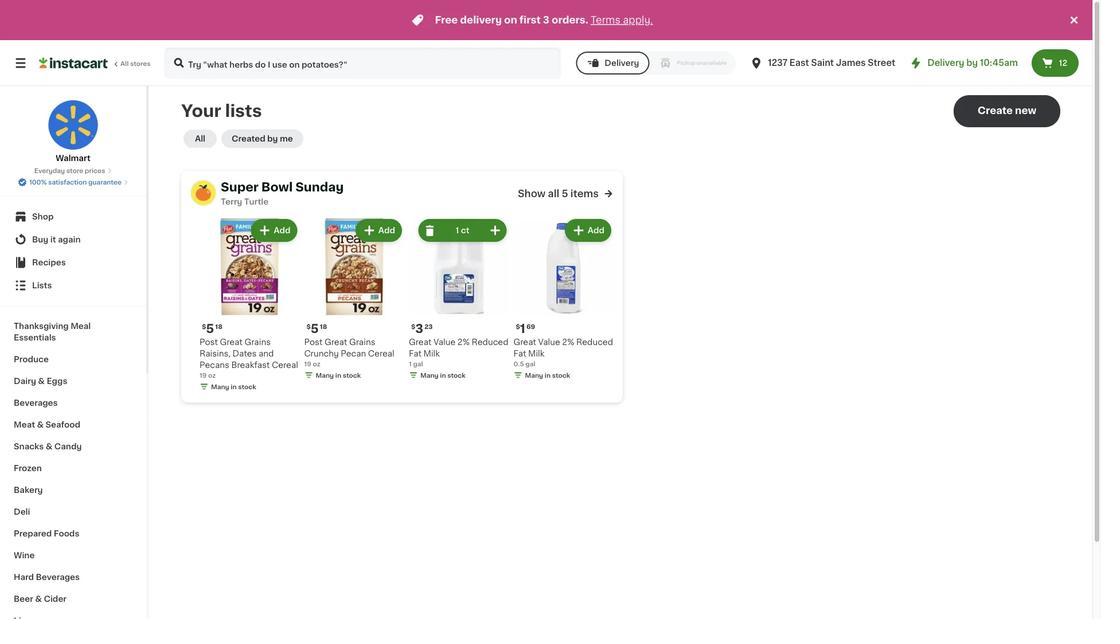Task type: locate. For each thing, give the bounding box(es) containing it.
gal
[[413, 361, 423, 367], [526, 361, 536, 367]]

1 vertical spatial beverages
[[36, 574, 80, 582]]

0 horizontal spatial fat
[[409, 350, 422, 358]]

2 reduced from the left
[[577, 338, 613, 346]]

1 value from the left
[[434, 338, 456, 346]]

1 horizontal spatial post
[[304, 338, 323, 346]]

many in stock down great value 2% reduced fat milk 0.5 gal
[[525, 372, 570, 379]]

1 vertical spatial all
[[195, 135, 205, 143]]

great inside post great grains crunchy pecan cereal 19 oz
[[325, 338, 347, 346]]

1 great from the left
[[220, 338, 243, 346]]

in down great value 2% reduced fat milk 0.5 gal
[[545, 372, 551, 379]]

&
[[38, 377, 45, 386], [37, 421, 44, 429], [46, 443, 52, 451], [35, 595, 42, 604]]

1 vertical spatial oz
[[208, 372, 216, 379]]

all down your
[[195, 135, 205, 143]]

many in stock down 'breakfast'
[[211, 384, 256, 390]]

satisfaction
[[48, 179, 87, 186]]

by
[[967, 59, 978, 67], [267, 135, 278, 143]]

all
[[548, 189, 560, 199]]

2 great from the left
[[325, 338, 347, 346]]

1 inside great value 2% reduced fat milk 1 gal
[[409, 361, 412, 367]]

2 add from the left
[[379, 227, 395, 235]]

cereal right pecan
[[368, 350, 395, 358]]

in down great value 2% reduced fat milk 1 gal
[[440, 372, 446, 379]]

add for post great grains crunchy pecan cereal
[[379, 227, 395, 235]]

stock down 'breakfast'
[[238, 384, 256, 390]]

& right beer at the left bottom of the page
[[35, 595, 42, 604]]

& right meat
[[37, 421, 44, 429]]

1 $ 5 18 from the left
[[202, 323, 223, 335]]

delivery inside button
[[605, 59, 639, 67]]

0 horizontal spatial cereal
[[272, 361, 298, 369]]

cereal down the and
[[272, 361, 298, 369]]

$ left 23
[[411, 324, 416, 330]]

reduced inside great value 2% reduced fat milk 1 gal
[[472, 338, 509, 346]]

service type group
[[576, 52, 736, 75]]

many for pecans
[[211, 384, 229, 390]]

2 post from the left
[[304, 338, 323, 346]]

buy it again
[[32, 236, 81, 244]]

post for post great grains raisins, dates and pecans breakfast cereal
[[200, 338, 218, 346]]

2 horizontal spatial add button
[[566, 220, 610, 241]]

$ inside the $ 3 23
[[411, 324, 416, 330]]

$ for 0.5
[[516, 324, 520, 330]]

delivery button
[[576, 52, 650, 75]]

2 horizontal spatial add
[[588, 227, 605, 235]]

1 horizontal spatial 3
[[543, 15, 550, 25]]

0 horizontal spatial 5
[[206, 323, 214, 335]]

shop
[[32, 213, 54, 221]]

grains up pecan
[[349, 338, 376, 346]]

2 milk from the left
[[528, 350, 545, 358]]

grains inside post great grains crunchy pecan cereal 19 oz
[[349, 338, 376, 346]]

0 horizontal spatial all
[[120, 61, 129, 67]]

gal inside great value 2% reduced fat milk 1 gal
[[413, 361, 423, 367]]

3 add button from the left
[[566, 220, 610, 241]]

2 $ 5 18 from the left
[[307, 323, 327, 335]]

grains up the and
[[245, 338, 271, 346]]

18 for post great grains raisins, dates and pecans breakfast cereal
[[215, 324, 223, 330]]

2% inside great value 2% reduced fat milk 1 gal
[[458, 338, 470, 346]]

dairy & eggs
[[14, 377, 67, 386]]

post inside post great grains raisins, dates and pecans breakfast cereal 19 oz
[[200, 338, 218, 346]]

many for 0.5
[[525, 372, 543, 379]]

5 for post great grains crunchy pecan cereal
[[311, 323, 319, 335]]

2 $ from the left
[[307, 324, 311, 330]]

great up dates on the left
[[220, 338, 243, 346]]

1 left ct
[[456, 227, 459, 235]]

0 horizontal spatial gal
[[413, 361, 423, 367]]

2 18 from the left
[[320, 324, 327, 330]]

0 vertical spatial 3
[[543, 15, 550, 25]]

many in stock down post great grains crunchy pecan cereal 19 oz
[[316, 372, 361, 379]]

$ up raisins,
[[202, 324, 206, 330]]

1 product group from the left
[[200, 217, 300, 394]]

saint
[[811, 59, 834, 67]]

1 horizontal spatial 2%
[[562, 338, 575, 346]]

2 add button from the left
[[357, 220, 401, 241]]

milk inside great value 2% reduced fat milk 0.5 gal
[[528, 350, 545, 358]]

milk inside great value 2% reduced fat milk 1 gal
[[424, 350, 440, 358]]

wine
[[14, 552, 35, 560]]

0 horizontal spatial post
[[200, 338, 218, 346]]

grains inside post great grains raisins, dates and pecans breakfast cereal 19 oz
[[245, 338, 271, 346]]

1 post from the left
[[200, 338, 218, 346]]

show all 5 items
[[518, 189, 599, 199]]

1 horizontal spatial 18
[[320, 324, 327, 330]]

$
[[202, 324, 206, 330], [307, 324, 311, 330], [411, 324, 416, 330], [516, 324, 520, 330]]

add left the remove great value 2% reduced fat milk image
[[379, 227, 395, 235]]

value inside great value 2% reduced fat milk 0.5 gal
[[538, 338, 560, 346]]

23
[[425, 324, 433, 330]]

many down great value 2% reduced fat milk 0.5 gal
[[525, 372, 543, 379]]

1 horizontal spatial reduced
[[577, 338, 613, 346]]

1
[[456, 227, 459, 235], [520, 323, 526, 335], [409, 361, 412, 367]]

1 milk from the left
[[424, 350, 440, 358]]

by left 10:45am
[[967, 59, 978, 67]]

4 great from the left
[[514, 338, 536, 346]]

all
[[120, 61, 129, 67], [195, 135, 205, 143]]

great inside great value 2% reduced fat milk 1 gal
[[409, 338, 432, 346]]

stock down great value 2% reduced fat milk 0.5 gal
[[552, 372, 570, 379]]

stock for pecans
[[238, 384, 256, 390]]

0 vertical spatial 1
[[456, 227, 459, 235]]

fat down the $ 3 23
[[409, 350, 422, 358]]

0 horizontal spatial 1
[[409, 361, 412, 367]]

delivery down terms apply. link
[[605, 59, 639, 67]]

3 add from the left
[[588, 227, 605, 235]]

super
[[221, 181, 259, 193]]

5 up crunchy at the bottom left
[[311, 323, 319, 335]]

1 18 from the left
[[215, 324, 223, 330]]

$ left 69
[[516, 324, 520, 330]]

2% inside great value 2% reduced fat milk 0.5 gal
[[562, 338, 575, 346]]

by inside 'button'
[[267, 135, 278, 143]]

0 horizontal spatial milk
[[424, 350, 440, 358]]

0.5
[[514, 361, 524, 367]]

limited time offer region
[[0, 0, 1068, 40]]

post inside post great grains crunchy pecan cereal 19 oz
[[304, 338, 323, 346]]

all inside all button
[[195, 135, 205, 143]]

5 up raisins,
[[206, 323, 214, 335]]

2 fat from the left
[[514, 350, 526, 358]]

0 horizontal spatial reduced
[[472, 338, 509, 346]]

& inside 'link'
[[37, 421, 44, 429]]

0 horizontal spatial add
[[274, 227, 291, 235]]

2 grains from the left
[[349, 338, 376, 346]]

prepared foods
[[14, 530, 79, 538]]

1 horizontal spatial gal
[[526, 361, 536, 367]]

add for great value 2% reduced fat milk
[[588, 227, 605, 235]]

milk down $ 1 69
[[528, 350, 545, 358]]

grains for pecan
[[349, 338, 376, 346]]

post up crunchy at the bottom left
[[304, 338, 323, 346]]

0 horizontal spatial oz
[[208, 372, 216, 379]]

19 down crunchy at the bottom left
[[304, 361, 311, 367]]

oz down crunchy at the bottom left
[[313, 361, 321, 367]]

1 add from the left
[[274, 227, 291, 235]]

18 up raisins,
[[215, 324, 223, 330]]

great inside post great grains raisins, dates and pecans breakfast cereal 19 oz
[[220, 338, 243, 346]]

stock down pecan
[[343, 372, 361, 379]]

2 vertical spatial 1
[[409, 361, 412, 367]]

fat up "0.5"
[[514, 350, 526, 358]]

stock down great value 2% reduced fat milk 1 gal
[[448, 372, 466, 379]]

1 horizontal spatial add
[[379, 227, 395, 235]]

reduced
[[472, 338, 509, 346], [577, 338, 613, 346]]

cereal inside post great grains crunchy pecan cereal 19 oz
[[368, 350, 395, 358]]

shop link
[[7, 205, 139, 228]]

1 horizontal spatial grains
[[349, 338, 376, 346]]

1237
[[768, 59, 788, 67]]

1 vertical spatial cereal
[[272, 361, 298, 369]]

1 2% from the left
[[458, 338, 470, 346]]

1 fat from the left
[[409, 350, 422, 358]]

1 vertical spatial 19
[[200, 372, 207, 379]]

value inside great value 2% reduced fat milk 1 gal
[[434, 338, 456, 346]]

$ 5 18 up crunchy at the bottom left
[[307, 323, 327, 335]]

great up crunchy at the bottom left
[[325, 338, 347, 346]]

0 vertical spatial all
[[120, 61, 129, 67]]

great down $ 1 69
[[514, 338, 536, 346]]

0 horizontal spatial grains
[[245, 338, 271, 346]]

1 horizontal spatial cereal
[[368, 350, 395, 358]]

oz down pecans
[[208, 372, 216, 379]]

orders.
[[552, 15, 589, 25]]

0 vertical spatial 19
[[304, 361, 311, 367]]

1 down the $ 3 23
[[409, 361, 412, 367]]

post up raisins,
[[200, 338, 218, 346]]

$ for 1
[[411, 324, 416, 330]]

$ 5 18
[[202, 323, 223, 335], [307, 323, 327, 335]]

& left candy
[[46, 443, 52, 451]]

many in stock for 0.5
[[525, 372, 570, 379]]

$ 5 18 up raisins,
[[202, 323, 223, 335]]

18 up crunchy at the bottom left
[[320, 324, 327, 330]]

create new
[[978, 106, 1037, 116]]

0 horizontal spatial 19
[[200, 372, 207, 379]]

add down items
[[588, 227, 605, 235]]

great down the $ 3 23
[[409, 338, 432, 346]]

1 horizontal spatial 19
[[304, 361, 311, 367]]

stock
[[343, 372, 361, 379], [448, 372, 466, 379], [552, 372, 570, 379], [238, 384, 256, 390]]

delivery left 10:45am
[[928, 59, 965, 67]]

many down pecans
[[211, 384, 229, 390]]

5
[[562, 189, 568, 199], [206, 323, 214, 335], [311, 323, 319, 335]]

post
[[200, 338, 218, 346], [304, 338, 323, 346]]

1 horizontal spatial add button
[[357, 220, 401, 241]]

3 right first
[[543, 15, 550, 25]]

4 product group from the left
[[514, 217, 614, 382]]

1 horizontal spatial all
[[195, 135, 205, 143]]

many
[[316, 372, 334, 379], [421, 372, 439, 379], [525, 372, 543, 379], [211, 384, 229, 390]]

cereal inside post great grains raisins, dates and pecans breakfast cereal 19 oz
[[272, 361, 298, 369]]

great value 2% reduced fat milk 0.5 gal
[[514, 338, 613, 367]]

0 vertical spatial oz
[[313, 361, 321, 367]]

1 horizontal spatial 5
[[311, 323, 319, 335]]

prepared
[[14, 530, 52, 538]]

in down post great grains crunchy pecan cereal 19 oz
[[336, 372, 341, 379]]

beverages up cider
[[36, 574, 80, 582]]

1 $ from the left
[[202, 324, 206, 330]]

1 vertical spatial by
[[267, 135, 278, 143]]

milk for 1
[[528, 350, 545, 358]]

1 grains from the left
[[245, 338, 271, 346]]

raisins,
[[200, 350, 231, 358]]

3 $ from the left
[[411, 324, 416, 330]]

2 2% from the left
[[562, 338, 575, 346]]

None search field
[[164, 47, 561, 79]]

3 left 23
[[416, 323, 424, 335]]

1 add button from the left
[[252, 220, 296, 241]]

many in stock down great value 2% reduced fat milk 1 gal
[[421, 372, 466, 379]]

beverages
[[14, 399, 58, 407], [36, 574, 80, 582]]

1 horizontal spatial milk
[[528, 350, 545, 358]]

2 product group from the left
[[304, 217, 404, 382]]

0 vertical spatial cereal
[[368, 350, 395, 358]]

beverages down dairy & eggs
[[14, 399, 58, 407]]

1 vertical spatial 1
[[520, 323, 526, 335]]

0 horizontal spatial add button
[[252, 220, 296, 241]]

2 gal from the left
[[526, 361, 536, 367]]

3
[[543, 15, 550, 25], [416, 323, 424, 335]]

1 reduced from the left
[[472, 338, 509, 346]]

1 left 69
[[520, 323, 526, 335]]

fat for 3
[[409, 350, 422, 358]]

1 horizontal spatial oz
[[313, 361, 321, 367]]

0 horizontal spatial by
[[267, 135, 278, 143]]

1 gal from the left
[[413, 361, 423, 367]]

& left eggs
[[38, 377, 45, 386]]

in down 'breakfast'
[[231, 384, 237, 390]]

3 great from the left
[[409, 338, 432, 346]]

3 product group from the left
[[409, 217, 509, 382]]

1 horizontal spatial delivery
[[928, 59, 965, 67]]

delivery
[[928, 59, 965, 67], [605, 59, 639, 67]]

lists
[[32, 282, 52, 290]]

by for created
[[267, 135, 278, 143]]

delivery for delivery
[[605, 59, 639, 67]]

gal right "0.5"
[[526, 361, 536, 367]]

2%
[[458, 338, 470, 346], [562, 338, 575, 346]]

all left stores
[[120, 61, 129, 67]]

stock for 1
[[448, 372, 466, 379]]

snacks
[[14, 443, 44, 451]]

gal down the $ 3 23
[[413, 361, 423, 367]]

0 horizontal spatial delivery
[[605, 59, 639, 67]]

frozen
[[14, 465, 42, 473]]

19 down pecans
[[200, 372, 207, 379]]

1 horizontal spatial by
[[967, 59, 978, 67]]

free
[[435, 15, 458, 25]]

10:45am
[[980, 59, 1018, 67]]

great
[[220, 338, 243, 346], [325, 338, 347, 346], [409, 338, 432, 346], [514, 338, 536, 346]]

add
[[274, 227, 291, 235], [379, 227, 395, 235], [588, 227, 605, 235]]

$ inside $ 1 69
[[516, 324, 520, 330]]

0 vertical spatial by
[[967, 59, 978, 67]]

5 right all
[[562, 189, 568, 199]]

reduced for 3
[[472, 338, 509, 346]]

oz
[[313, 361, 321, 367], [208, 372, 216, 379]]

4 $ from the left
[[516, 324, 520, 330]]

add button down the turtle
[[252, 220, 296, 241]]

by left me
[[267, 135, 278, 143]]

gal inside great value 2% reduced fat milk 0.5 gal
[[526, 361, 536, 367]]

19 inside post great grains crunchy pecan cereal 19 oz
[[304, 361, 311, 367]]

many down great value 2% reduced fat milk 1 gal
[[421, 372, 439, 379]]

1 horizontal spatial $ 5 18
[[307, 323, 327, 335]]

1 horizontal spatial fat
[[514, 350, 526, 358]]

created by me
[[232, 135, 293, 143]]

all inside all stores link
[[120, 61, 129, 67]]

1 ct
[[456, 227, 470, 235]]

delivery for delivery by 10:45am
[[928, 59, 965, 67]]

fat inside great value 2% reduced fat milk 0.5 gal
[[514, 350, 526, 358]]

add button down items
[[566, 220, 610, 241]]

milk down the $ 3 23
[[424, 350, 440, 358]]

reduced inside great value 2% reduced fat milk 0.5 gal
[[577, 338, 613, 346]]

product group
[[200, 217, 300, 394], [304, 217, 404, 382], [409, 217, 509, 382], [514, 217, 614, 382]]

0 horizontal spatial value
[[434, 338, 456, 346]]

many down crunchy at the bottom left
[[316, 372, 334, 379]]

milk
[[424, 350, 440, 358], [528, 350, 545, 358]]

0 horizontal spatial 2%
[[458, 338, 470, 346]]

first
[[520, 15, 541, 25]]

2% for 1
[[562, 338, 575, 346]]

1237 east saint james street button
[[750, 47, 896, 79]]

0 horizontal spatial 18
[[215, 324, 223, 330]]

dairy & eggs link
[[7, 371, 139, 392]]

me
[[280, 135, 293, 143]]

$ up crunchy at the bottom left
[[307, 324, 311, 330]]

add down super bowl sunday terry turtle
[[274, 227, 291, 235]]

1 vertical spatial 3
[[416, 323, 424, 335]]

1 horizontal spatial value
[[538, 338, 560, 346]]

reduced for 1
[[577, 338, 613, 346]]

meal
[[71, 322, 91, 330]]

18
[[215, 324, 223, 330], [320, 324, 327, 330]]

add button left the remove great value 2% reduced fat milk image
[[357, 220, 401, 241]]

street
[[868, 59, 896, 67]]

fat inside great value 2% reduced fat milk 1 gal
[[409, 350, 422, 358]]

0 horizontal spatial $ 5 18
[[202, 323, 223, 335]]

2 value from the left
[[538, 338, 560, 346]]

lists
[[225, 103, 262, 119]]



Task type: vqa. For each thing, say whether or not it's contained in the screenshot.
sixth 99 from right
no



Task type: describe. For each thing, give the bounding box(es) containing it.
bowl
[[261, 181, 293, 193]]

thanksgiving
[[14, 322, 69, 330]]

all button
[[184, 130, 217, 148]]

everyday
[[34, 168, 65, 174]]

create new button
[[954, 95, 1061, 127]]

stock for 19
[[343, 372, 361, 379]]

in for pecans
[[231, 384, 237, 390]]

your lists
[[181, 103, 262, 119]]

2% for 3
[[458, 338, 470, 346]]

$ for pecans
[[202, 324, 206, 330]]

post great grains raisins, dates and pecans breakfast cereal 19 oz
[[200, 338, 298, 379]]

ct
[[461, 227, 470, 235]]

new
[[1015, 106, 1037, 116]]

prices
[[85, 168, 105, 174]]

100%
[[29, 179, 47, 186]]

$ for 19
[[307, 324, 311, 330]]

2 horizontal spatial 5
[[562, 189, 568, 199]]

show
[[518, 189, 546, 199]]

foods
[[54, 530, 79, 538]]

add button for great value 2% reduced fat milk
[[566, 220, 610, 241]]

on
[[504, 15, 517, 25]]

oz inside post great grains crunchy pecan cereal 19 oz
[[313, 361, 321, 367]]

candy
[[54, 443, 82, 451]]

beer
[[14, 595, 33, 604]]

crunchy
[[304, 350, 339, 358]]

all for all stores
[[120, 61, 129, 67]]

turtle
[[244, 198, 269, 206]]

terms apply. link
[[591, 15, 653, 25]]

1 horizontal spatial 1
[[456, 227, 459, 235]]

& for snacks
[[46, 443, 52, 451]]

frozen link
[[7, 458, 139, 480]]

add for post great grains raisins, dates and pecans breakfast cereal
[[274, 227, 291, 235]]

increment quantity of great value 2% reduced fat milk image
[[488, 224, 502, 238]]

product group containing 1
[[514, 217, 614, 382]]

walmart logo image
[[48, 100, 98, 150]]

store
[[66, 168, 83, 174]]

pecan
[[341, 350, 366, 358]]

pecans
[[200, 361, 229, 369]]

100% satisfaction guarantee button
[[18, 176, 128, 187]]

and
[[259, 350, 274, 358]]

& for dairy
[[38, 377, 45, 386]]

12
[[1059, 59, 1068, 67]]

terry
[[221, 198, 242, 206]]

fat for 1
[[514, 350, 526, 358]]

snacks & candy link
[[7, 436, 139, 458]]

deli link
[[7, 501, 139, 523]]

100% satisfaction guarantee
[[29, 179, 122, 186]]

18 for post great grains crunchy pecan cereal
[[320, 324, 327, 330]]

19 inside post great grains raisins, dates and pecans breakfast cereal 19 oz
[[200, 372, 207, 379]]

1237 east saint james street
[[768, 59, 896, 67]]

items
[[571, 189, 599, 199]]

walmart
[[56, 154, 91, 162]]

thanksgiving meal essentials link
[[7, 316, 139, 349]]

3 inside limited time offer region
[[543, 15, 550, 25]]

add button for post great grains raisins, dates and pecans breakfast cereal
[[252, 220, 296, 241]]

thanksgiving meal essentials
[[14, 322, 91, 342]]

seafood
[[46, 421, 80, 429]]

69
[[527, 324, 535, 330]]

produce
[[14, 356, 49, 364]]

delivery by 10:45am
[[928, 59, 1018, 67]]

$ 5 18 for post great grains crunchy pecan cereal
[[307, 323, 327, 335]]

breakfast
[[231, 361, 270, 369]]

$ 1 69
[[516, 323, 535, 335]]

value for 3
[[434, 338, 456, 346]]

& for beer
[[35, 595, 42, 604]]

hard
[[14, 574, 34, 582]]

add button for post great grains crunchy pecan cereal
[[357, 220, 401, 241]]

2 horizontal spatial 1
[[520, 323, 526, 335]]

5 for post great grains raisins, dates and pecans breakfast cereal
[[206, 323, 214, 335]]

meat & seafood link
[[7, 414, 139, 436]]

stores
[[130, 61, 151, 67]]

in for 0.5
[[545, 372, 551, 379]]

meat
[[14, 421, 35, 429]]

$ 5 18 for post great grains raisins, dates and pecans breakfast cereal
[[202, 323, 223, 335]]

Search field
[[165, 48, 560, 78]]

prepared foods link
[[7, 523, 139, 545]]

0 vertical spatial beverages
[[14, 399, 58, 407]]

oz inside post great grains raisins, dates and pecans breakfast cereal 19 oz
[[208, 372, 216, 379]]

many for 1
[[421, 372, 439, 379]]

bakery link
[[7, 480, 139, 501]]

0 horizontal spatial 3
[[416, 323, 424, 335]]

all stores link
[[39, 47, 151, 79]]

hard beverages
[[14, 574, 80, 582]]

everyday store prices
[[34, 168, 105, 174]]

wine link
[[7, 545, 139, 567]]

buy it again link
[[7, 228, 139, 251]]

walmart link
[[48, 100, 98, 164]]

$ 3 23
[[411, 323, 433, 335]]

create
[[978, 106, 1013, 116]]

everyday store prices link
[[34, 166, 112, 176]]

eggs
[[47, 377, 67, 386]]

all for all
[[195, 135, 205, 143]]

guarantee
[[88, 179, 122, 186]]

many in stock for pecans
[[211, 384, 256, 390]]

gal for 3
[[413, 361, 423, 367]]

many in stock for 19
[[316, 372, 361, 379]]

by for delivery
[[967, 59, 978, 67]]

lists link
[[7, 274, 139, 297]]

apply.
[[623, 15, 653, 25]]

many in stock for 1
[[421, 372, 466, 379]]

james
[[836, 59, 866, 67]]

free delivery on first 3 orders. terms apply.
[[435, 15, 653, 25]]

in for 1
[[440, 372, 446, 379]]

great inside great value 2% reduced fat milk 0.5 gal
[[514, 338, 536, 346]]

many for 19
[[316, 372, 334, 379]]

meat & seafood
[[14, 421, 80, 429]]

buy
[[32, 236, 48, 244]]

sunday
[[296, 181, 344, 193]]

stock for 0.5
[[552, 372, 570, 379]]

produce link
[[7, 349, 139, 371]]

instacart logo image
[[39, 56, 108, 70]]

dairy
[[14, 377, 36, 386]]

cider
[[44, 595, 67, 604]]

beer & cider link
[[7, 589, 139, 610]]

beverages link
[[7, 392, 139, 414]]

snacks & candy
[[14, 443, 82, 451]]

post for post great grains crunchy pecan cereal
[[304, 338, 323, 346]]

created by me button
[[221, 130, 303, 148]]

in for 19
[[336, 372, 341, 379]]

dates
[[233, 350, 257, 358]]

deli
[[14, 508, 30, 516]]

product group containing 3
[[409, 217, 509, 382]]

terms
[[591, 15, 621, 25]]

all stores
[[120, 61, 151, 67]]

value for 1
[[538, 338, 560, 346]]

it
[[50, 236, 56, 244]]

bakery
[[14, 486, 43, 495]]

& for meat
[[37, 421, 44, 429]]

milk for 3
[[424, 350, 440, 358]]

recipes
[[32, 259, 66, 267]]

grains for dates
[[245, 338, 271, 346]]

gal for 1
[[526, 361, 536, 367]]

remove great value 2% reduced fat milk image
[[423, 224, 437, 238]]

your
[[181, 103, 221, 119]]

recipes link
[[7, 251, 139, 274]]

beer & cider
[[14, 595, 67, 604]]

again
[[58, 236, 81, 244]]



